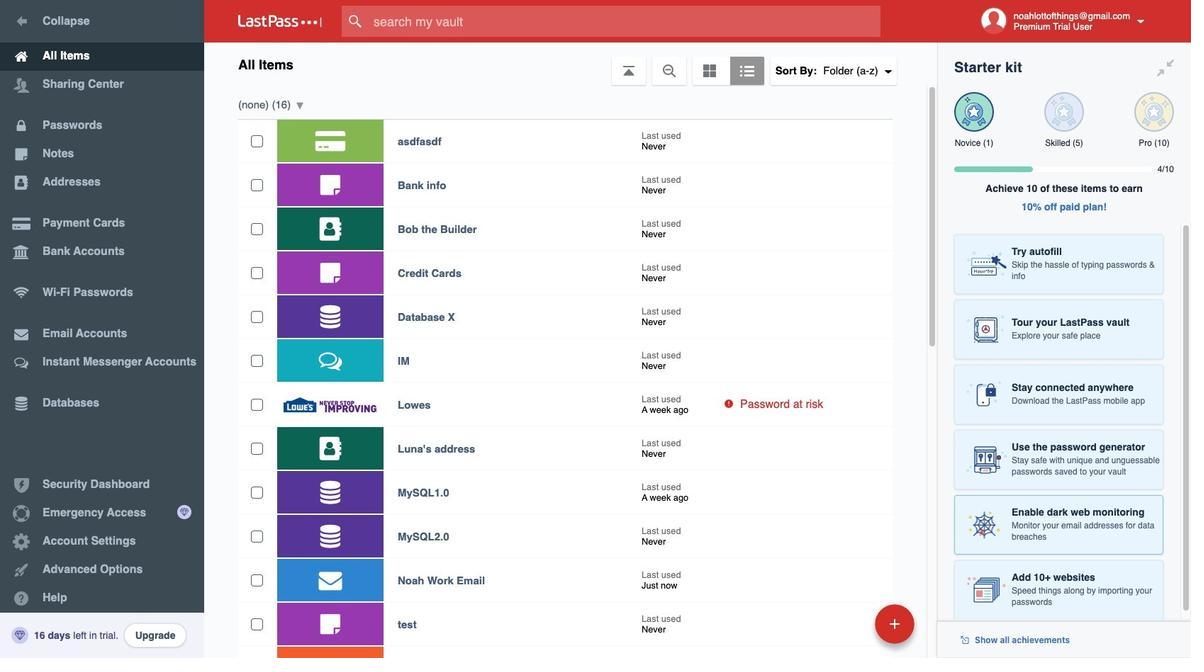 Task type: describe. For each thing, give the bounding box(es) containing it.
new item navigation
[[778, 601, 924, 659]]

Search search field
[[342, 6, 909, 37]]

lastpass image
[[238, 15, 322, 28]]

main navigation navigation
[[0, 0, 204, 659]]

new item element
[[778, 604, 920, 645]]



Task type: locate. For each thing, give the bounding box(es) containing it.
vault options navigation
[[204, 43, 938, 85]]

search my vault text field
[[342, 6, 909, 37]]



